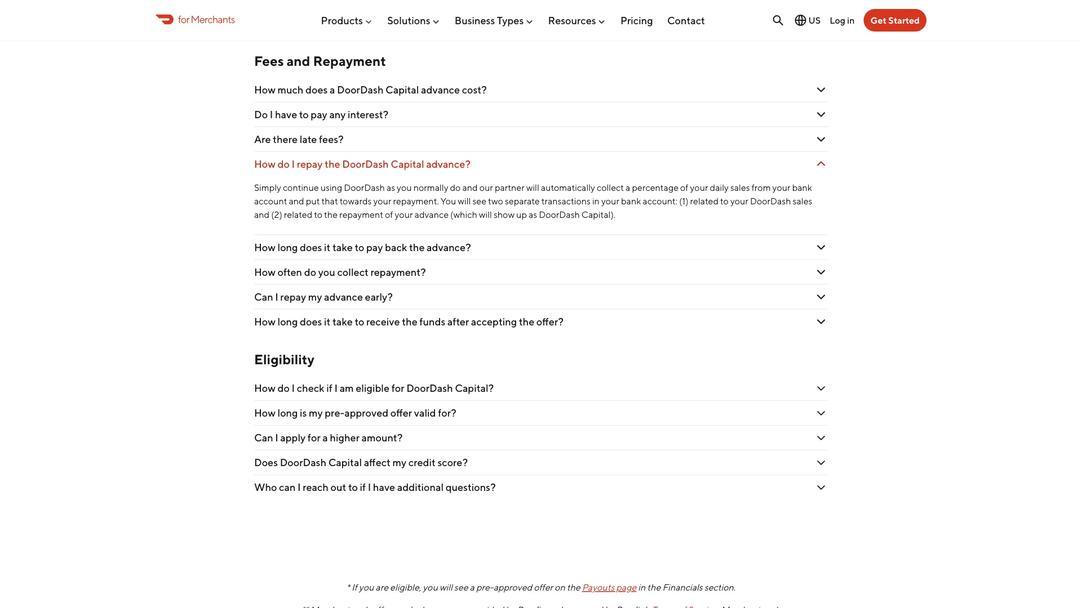 Task type: locate. For each thing, give the bounding box(es) containing it.
the down the that
[[324, 209, 338, 220]]

1 how from the top
[[254, 84, 276, 96]]

payouts
[[582, 583, 615, 594]]

reach
[[303, 482, 329, 494]]

2 long from the top
[[278, 316, 298, 328]]

chevron down image for does doordash capital affect my credit score?
[[815, 457, 828, 470]]

am
[[340, 383, 354, 395]]

0 horizontal spatial as
[[387, 182, 395, 193]]

offer?
[[537, 316, 564, 328]]

get started button
[[864, 9, 927, 32]]

does up do i have to pay any interest?
[[306, 84, 328, 96]]

6 how from the top
[[254, 383, 276, 395]]

you up can i repay my advance early?
[[318, 266, 335, 279]]

pay left the any at the left of page
[[311, 109, 327, 121]]

capital up interest?
[[386, 84, 419, 96]]

1 vertical spatial if
[[360, 482, 366, 494]]

1 vertical spatial advance?
[[427, 242, 471, 254]]

1 horizontal spatial sales
[[793, 196, 812, 207]]

5 how from the top
[[254, 316, 276, 328]]

types
[[497, 14, 524, 26]]

0 vertical spatial of
[[680, 182, 689, 193]]

1 vertical spatial in
[[592, 196, 600, 207]]

approved down eligible
[[345, 408, 389, 420]]

how do i repay the doordash capital advance?
[[254, 158, 471, 170]]

you right if
[[359, 583, 374, 594]]

chevron down image for how long does it take to receive the funds after accepting the offer?
[[815, 315, 828, 329]]

0 vertical spatial pre-
[[325, 408, 345, 420]]

1 can from the top
[[254, 291, 273, 303]]

advance
[[421, 84, 460, 96], [415, 209, 449, 220], [324, 291, 363, 303]]

long for how long is my pre-approved offer valid for?
[[278, 408, 298, 420]]

1 vertical spatial have
[[373, 482, 395, 494]]

how long is my pre-approved offer valid for?
[[254, 408, 456, 420]]

how often do you collect repayment?
[[254, 266, 428, 279]]

0 horizontal spatial sales
[[730, 182, 750, 193]]

see right eligible,
[[454, 583, 468, 594]]

products
[[321, 14, 363, 26]]

chevron down image
[[815, 108, 828, 122], [815, 133, 828, 146], [815, 241, 828, 255], [815, 291, 828, 304], [815, 315, 828, 329], [815, 382, 828, 396], [815, 432, 828, 445], [815, 457, 828, 470], [815, 482, 828, 495]]

1 horizontal spatial in
[[638, 583, 646, 594]]

solutions
[[387, 14, 430, 26]]

does
[[306, 84, 328, 96], [300, 242, 322, 254], [300, 316, 322, 328]]

advance down how often do you collect repayment?
[[324, 291, 363, 303]]

0 vertical spatial pay
[[311, 109, 327, 121]]

7 chevron down image from the top
[[815, 432, 828, 445]]

i left apply
[[275, 432, 278, 445]]

4 chevron down image from the top
[[815, 291, 828, 304]]

cost?
[[462, 84, 487, 96]]

get
[[871, 15, 887, 26]]

sales
[[730, 182, 750, 193], [793, 196, 812, 207]]

collect down how long does it take to pay back the advance?
[[337, 266, 369, 279]]

you
[[397, 182, 412, 193], [318, 266, 335, 279], [359, 583, 374, 594], [423, 583, 438, 594]]

chevron down image for do i have to pay any interest?
[[815, 108, 828, 122]]

for merchants link
[[156, 12, 235, 27]]

for left merchants
[[178, 13, 189, 25]]

2 vertical spatial long
[[278, 408, 298, 420]]

if
[[327, 383, 332, 395], [360, 482, 366, 494]]

0 vertical spatial advance?
[[426, 158, 471, 170]]

1 vertical spatial take
[[333, 316, 353, 328]]

0 vertical spatial can
[[254, 291, 273, 303]]

your right (1)
[[730, 196, 748, 207]]

and left our
[[462, 182, 478, 193]]

can
[[254, 291, 273, 303], [254, 432, 273, 445]]

bank right 'from'
[[792, 182, 812, 193]]

2 chevron down image from the top
[[815, 133, 828, 146]]

repay down 'late' at the top left of the page
[[297, 158, 323, 170]]

chevron down image for can i repay my advance early?
[[815, 291, 828, 304]]

a
[[330, 84, 335, 96], [626, 182, 630, 193], [323, 432, 328, 445], [470, 583, 475, 594]]

are there late fees?
[[254, 133, 346, 145]]

1 vertical spatial collect
[[337, 266, 369, 279]]

how for how long is my pre-approved offer valid for?
[[254, 408, 276, 420]]

see
[[473, 196, 487, 207], [454, 583, 468, 594]]

for right eligible
[[392, 383, 404, 395]]

repay down often
[[280, 291, 306, 303]]

1 horizontal spatial as
[[529, 209, 537, 220]]

1 vertical spatial offer
[[534, 583, 553, 594]]

in
[[847, 15, 855, 26], [592, 196, 600, 207], [638, 583, 646, 594]]

products link
[[321, 10, 373, 31]]

0 horizontal spatial approved
[[345, 408, 389, 420]]

your left daily
[[690, 182, 708, 193]]

advance down repayment.
[[415, 209, 449, 220]]

it up how often do you collect repayment?
[[324, 242, 331, 254]]

as
[[387, 182, 395, 193], [529, 209, 537, 220]]

pay
[[311, 109, 327, 121], [366, 242, 383, 254]]

my down check
[[309, 408, 323, 420]]

0 vertical spatial does
[[306, 84, 328, 96]]

1 vertical spatial it
[[324, 316, 331, 328]]

long up eligibility
[[278, 316, 298, 328]]

how for how do i repay the doordash capital advance?
[[254, 158, 276, 170]]

approved left on
[[494, 583, 532, 594]]

1 vertical spatial related
[[284, 209, 312, 220]]

my right affect
[[393, 457, 407, 469]]

the right back
[[409, 242, 425, 254]]

do left check
[[278, 383, 290, 395]]

additional
[[397, 482, 444, 494]]

long up apply
[[278, 408, 298, 420]]

1 vertical spatial my
[[309, 408, 323, 420]]

will up the separate
[[526, 182, 539, 193]]

take for receive
[[333, 316, 353, 328]]

will right eligible,
[[440, 583, 453, 594]]

0 vertical spatial repay
[[297, 158, 323, 170]]

collect up capital).
[[597, 182, 624, 193]]

1 vertical spatial approved
[[494, 583, 532, 594]]

5 chevron down image from the top
[[815, 315, 828, 329]]

chevron down image for advance?
[[815, 158, 828, 171]]

in up capital).
[[592, 196, 600, 207]]

1 vertical spatial long
[[278, 316, 298, 328]]

approved
[[345, 408, 389, 420], [494, 583, 532, 594]]

how up eligibility
[[254, 316, 276, 328]]

percentage
[[632, 182, 679, 193]]

0 vertical spatial see
[[473, 196, 487, 207]]

merchants
[[191, 13, 235, 25]]

offer left on
[[534, 583, 553, 594]]

0 vertical spatial offer
[[391, 408, 412, 420]]

advance? down (which
[[427, 242, 471, 254]]

8 chevron down image from the top
[[815, 457, 828, 470]]

capital?
[[455, 383, 494, 395]]

0 vertical spatial for
[[178, 13, 189, 25]]

0 horizontal spatial if
[[327, 383, 332, 395]]

and right fees
[[287, 53, 310, 69]]

how for how long does it take to pay back the advance?
[[254, 242, 276, 254]]

in right page
[[638, 583, 646, 594]]

3 how from the top
[[254, 242, 276, 254]]

1 horizontal spatial bank
[[792, 182, 812, 193]]

4 chevron down image from the top
[[815, 266, 828, 279]]

1 vertical spatial capital
[[391, 158, 424, 170]]

1 vertical spatial advance
[[415, 209, 449, 220]]

the right on
[[567, 583, 580, 594]]

if right out
[[360, 482, 366, 494]]

chevron down image for how do i check if i am eligible for doordash capital?
[[815, 382, 828, 396]]

separate
[[505, 196, 540, 207]]

your down repayment.
[[395, 209, 413, 220]]

1 horizontal spatial collect
[[597, 182, 624, 193]]

can i apply for a higher amount?
[[254, 432, 405, 445]]

0 vertical spatial if
[[327, 383, 332, 395]]

what
[[254, 17, 280, 29]]

a inside simply continue using doordash as you normally do and our partner will automatically collect a percentage of your daily sales from your bank account and put that towards your repayment. you will see two separate transactions in your bank account: (1) related to your doordash sales and (2) related to the repayment of your advance (which will show up as doordash capital).
[[626, 182, 630, 193]]

how much does a doordash capital advance cost?
[[254, 84, 487, 96]]

get started
[[871, 15, 920, 26]]

to right out
[[348, 482, 358, 494]]

1 it from the top
[[324, 242, 331, 254]]

pricing link
[[621, 10, 653, 31]]

1 vertical spatial see
[[454, 583, 468, 594]]

for
[[178, 13, 189, 25], [392, 383, 404, 395], [308, 432, 321, 445]]

2 it from the top
[[324, 316, 331, 328]]

advance?
[[426, 158, 471, 170], [427, 242, 471, 254]]

how left often
[[254, 266, 276, 279]]

9 chevron down image from the top
[[815, 482, 828, 495]]

2 vertical spatial advance
[[324, 291, 363, 303]]

i down often
[[275, 291, 278, 303]]

capital
[[386, 84, 419, 96], [391, 158, 424, 170], [328, 457, 362, 469]]

related down put
[[284, 209, 312, 220]]

my for advance
[[308, 291, 322, 303]]

6 chevron down image from the top
[[815, 382, 828, 396]]

1 chevron down image from the top
[[815, 16, 828, 30]]

2 vertical spatial does
[[300, 316, 322, 328]]

2 can from the top
[[254, 432, 273, 445]]

after
[[447, 316, 469, 328]]

account:
[[643, 196, 678, 207]]

0 horizontal spatial in
[[592, 196, 600, 207]]

2 horizontal spatial for
[[392, 383, 404, 395]]

as right the up
[[529, 209, 537, 220]]

of
[[680, 182, 689, 193], [385, 209, 393, 220]]

0 vertical spatial bank
[[792, 182, 812, 193]]

0 vertical spatial it
[[324, 242, 331, 254]]

to left receive
[[355, 316, 364, 328]]

0 horizontal spatial is
[[282, 17, 289, 29]]

how down eligibility
[[254, 383, 276, 395]]

does up often
[[300, 242, 322, 254]]

take up how often do you collect repayment?
[[333, 242, 353, 254]]

section.
[[704, 583, 736, 594]]

if left am
[[327, 383, 332, 395]]

capital down higher
[[328, 457, 362, 469]]

as up repayment.
[[387, 182, 395, 193]]

1 vertical spatial pre-
[[476, 583, 494, 594]]

using
[[321, 182, 342, 193]]

* if you are eligible, you will see a pre-approved offer on the payouts page in the financials section.
[[347, 583, 736, 594]]

see down our
[[473, 196, 487, 207]]

your up repayment
[[373, 196, 391, 207]]

of right repayment
[[385, 209, 393, 220]]

advance left cost?
[[421, 84, 460, 96]]

3 chevron down image from the top
[[815, 158, 828, 171]]

1 horizontal spatial pre-
[[476, 583, 494, 594]]

funds
[[420, 316, 445, 328]]

0 vertical spatial long
[[278, 242, 298, 254]]

do up "you"
[[450, 182, 461, 193]]

1 horizontal spatial see
[[473, 196, 487, 207]]

is
[[282, 17, 289, 29], [300, 408, 307, 420]]

1 chevron down image from the top
[[815, 108, 828, 122]]

how up the simply
[[254, 158, 276, 170]]

the right page
[[647, 583, 661, 594]]

2 how from the top
[[254, 158, 276, 170]]

bank down percentage
[[621, 196, 641, 207]]

will
[[526, 182, 539, 193], [458, 196, 471, 207], [479, 209, 492, 220], [440, 583, 453, 594]]

0 horizontal spatial bank
[[621, 196, 641, 207]]

on
[[555, 583, 565, 594]]

how down "(2)"
[[254, 242, 276, 254]]

0 horizontal spatial see
[[454, 583, 468, 594]]

1 horizontal spatial approved
[[494, 583, 532, 594]]

contact
[[667, 14, 705, 26]]

1 vertical spatial pay
[[366, 242, 383, 254]]

0 vertical spatial is
[[282, 17, 289, 29]]

my down how often do you collect repayment?
[[308, 291, 322, 303]]

5 chevron down image from the top
[[815, 407, 828, 421]]

1 vertical spatial can
[[254, 432, 273, 445]]

bank
[[792, 182, 812, 193], [621, 196, 641, 207]]

0 vertical spatial advance
[[421, 84, 460, 96]]

pay left back
[[366, 242, 383, 254]]

4 how from the top
[[254, 266, 276, 279]]

who can i reach out to if i have additional questions?
[[254, 482, 496, 494]]

0 vertical spatial have
[[275, 109, 297, 121]]

interest?
[[348, 109, 389, 121]]

chevron down image for valid
[[815, 407, 828, 421]]

3 long from the top
[[278, 408, 298, 420]]

1 vertical spatial does
[[300, 242, 322, 254]]

have
[[275, 109, 297, 121], [373, 482, 395, 494]]

repayment.
[[393, 196, 439, 207]]

is down check
[[300, 408, 307, 420]]

1 horizontal spatial pay
[[366, 242, 383, 254]]

capital up normally
[[391, 158, 424, 170]]

eligibility
[[254, 352, 315, 368]]

0 vertical spatial approved
[[345, 408, 389, 420]]

it down can i repay my advance early?
[[324, 316, 331, 328]]

i right can
[[298, 482, 301, 494]]

for right apply
[[308, 432, 321, 445]]

0 horizontal spatial related
[[284, 209, 312, 220]]

1 vertical spatial is
[[300, 408, 307, 420]]

1 take from the top
[[333, 242, 353, 254]]

you
[[441, 196, 456, 207]]

my for pre-
[[309, 408, 323, 420]]

advance? up normally
[[426, 158, 471, 170]]

long up often
[[278, 242, 298, 254]]

daily
[[710, 182, 729, 193]]

how up do on the left
[[254, 84, 276, 96]]

chevron down image for how long does it take to pay back the advance?
[[815, 241, 828, 255]]

chevron down image
[[815, 16, 828, 30], [815, 83, 828, 97], [815, 158, 828, 171], [815, 266, 828, 279], [815, 407, 828, 421]]

0 vertical spatial collect
[[597, 182, 624, 193]]

1 horizontal spatial related
[[690, 196, 719, 207]]

the inside simply continue using doordash as you normally do and our partner will automatically collect a percentage of your daily sales from your bank account and put that towards your repayment. you will see two separate transactions in your bank account: (1) related to your doordash sales and (2) related to the repayment of your advance (which will show up as doordash capital).
[[324, 209, 338, 220]]

how
[[254, 84, 276, 96], [254, 158, 276, 170], [254, 242, 276, 254], [254, 266, 276, 279], [254, 316, 276, 328], [254, 383, 276, 395], [254, 408, 276, 420]]

and left "(2)"
[[254, 209, 270, 220]]

0 horizontal spatial have
[[275, 109, 297, 121]]

of up (1)
[[680, 182, 689, 193]]

it
[[324, 242, 331, 254], [324, 316, 331, 328]]

1 horizontal spatial offer
[[534, 583, 553, 594]]

1 horizontal spatial have
[[373, 482, 395, 494]]

do
[[278, 158, 290, 170], [450, 182, 461, 193], [304, 266, 316, 279], [278, 383, 290, 395]]

you inside simply continue using doordash as you normally do and our partner will automatically collect a percentage of your daily sales from your bank account and put that towards your repayment. you will see two separate transactions in your bank account: (1) related to your doordash sales and (2) related to the repayment of your advance (which will show up as doordash capital).
[[397, 182, 412, 193]]

resources link
[[548, 10, 606, 31]]

in right log
[[847, 15, 855, 26]]

doordash
[[337, 84, 384, 96], [342, 158, 389, 170], [344, 182, 385, 193], [750, 196, 791, 207], [539, 209, 580, 220], [407, 383, 453, 395], [280, 457, 326, 469]]

2 vertical spatial for
[[308, 432, 321, 445]]

0 horizontal spatial of
[[385, 209, 393, 220]]

2 horizontal spatial in
[[847, 15, 855, 26]]

offer left valid
[[391, 408, 412, 420]]

back
[[385, 242, 407, 254]]

0 horizontal spatial collect
[[337, 266, 369, 279]]

0 vertical spatial capital
[[386, 84, 419, 96]]

2 take from the top
[[333, 316, 353, 328]]

3 chevron down image from the top
[[815, 241, 828, 255]]

chevron down image for are there late fees?
[[815, 133, 828, 146]]

chevron down image for cost?
[[815, 83, 828, 97]]

you up repayment.
[[397, 182, 412, 193]]

0 vertical spatial take
[[333, 242, 353, 254]]

0 horizontal spatial for
[[178, 13, 189, 25]]

automatically
[[541, 182, 595, 193]]

2 vertical spatial in
[[638, 583, 646, 594]]

*
[[347, 583, 350, 594]]

it for pay
[[324, 242, 331, 254]]

1 long from the top
[[278, 242, 298, 254]]

have up there
[[275, 109, 297, 121]]

have down affect
[[373, 482, 395, 494]]

1 vertical spatial bank
[[621, 196, 641, 207]]

long for how long does it take to receive the funds after accepting the offer?
[[278, 316, 298, 328]]

take down can i repay my advance early?
[[333, 316, 353, 328]]

globe line image
[[794, 14, 807, 27]]

2 chevron down image from the top
[[815, 83, 828, 97]]

is right what
[[282, 17, 289, 29]]

7 how from the top
[[254, 408, 276, 420]]

0 vertical spatial my
[[308, 291, 322, 303]]



Task type: describe. For each thing, give the bounding box(es) containing it.
2 vertical spatial my
[[393, 457, 407, 469]]

1 vertical spatial of
[[385, 209, 393, 220]]

can for can i apply for a higher amount?
[[254, 432, 273, 445]]

any
[[329, 109, 346, 121]]

how long does it take to receive the funds after accepting the offer?
[[254, 316, 564, 328]]

fees and repayment
[[254, 53, 386, 69]]

your right 'from'
[[773, 182, 791, 193]]

repayment
[[339, 209, 383, 220]]

simply continue using doordash as you normally do and our partner will automatically collect a percentage of your daily sales from your bank account and put that towards your repayment. you will see two separate transactions in your bank account: (1) related to your doordash sales and (2) related to the repayment of your advance (which will show up as doordash capital).
[[254, 182, 812, 220]]

contact link
[[667, 10, 705, 31]]

1 vertical spatial for
[[392, 383, 404, 395]]

to up "are there late fees?"
[[299, 109, 309, 121]]

amount?
[[362, 432, 403, 445]]

how for how often do you collect repayment?
[[254, 266, 276, 279]]

see inside simply continue using doordash as you normally do and our partner will automatically collect a percentage of your daily sales from your bank account and put that towards your repayment. you will see two separate transactions in your bank account: (1) related to your doordash sales and (2) related to the repayment of your advance (which will show up as doordash capital).
[[473, 196, 487, 207]]

how for how do i check if i am eligible for doordash capital?
[[254, 383, 276, 395]]

can
[[279, 482, 296, 494]]

early?
[[365, 291, 393, 303]]

1 vertical spatial sales
[[793, 196, 812, 207]]

the left funds
[[402, 316, 418, 328]]

to down put
[[314, 209, 322, 220]]

apply
[[280, 432, 306, 445]]

for?
[[438, 408, 456, 420]]

resources
[[548, 14, 596, 26]]

do
[[254, 109, 268, 121]]

log in
[[830, 15, 855, 26]]

chevron down image for can i apply for a higher amount?
[[815, 432, 828, 445]]

in inside simply continue using doordash as you normally do and our partner will automatically collect a percentage of your daily sales from your bank account and put that towards your repayment. you will see two separate transactions in your bank account: (1) related to your doordash sales and (2) related to the repayment of your advance (which will show up as doordash capital).
[[592, 196, 600, 207]]

0 vertical spatial related
[[690, 196, 719, 207]]

can for can i repay my advance early?
[[254, 291, 273, 303]]

do inside simply continue using doordash as you normally do and our partner will automatically collect a percentage of your daily sales from your bank account and put that towards your repayment. you will see two separate transactions in your bank account: (1) related to your doordash sales and (2) related to the repayment of your advance (which will show up as doordash capital).
[[450, 182, 461, 193]]

1 horizontal spatial for
[[308, 432, 321, 445]]

i up continue
[[292, 158, 295, 170]]

0 horizontal spatial offer
[[391, 408, 412, 420]]

does for how long does it take to receive the funds after accepting the offer?
[[300, 316, 322, 328]]

you right eligible,
[[423, 583, 438, 594]]

to up how often do you collect repayment?
[[355, 242, 364, 254]]

show
[[494, 209, 515, 220]]

0 vertical spatial sales
[[730, 182, 750, 193]]

parafin?
[[291, 17, 329, 29]]

(2)
[[271, 209, 282, 220]]

much
[[278, 84, 304, 96]]

check
[[297, 383, 324, 395]]

it for receive
[[324, 316, 331, 328]]

repayment
[[313, 53, 386, 69]]

simply
[[254, 182, 281, 193]]

continue
[[283, 182, 319, 193]]

do down there
[[278, 158, 290, 170]]

do i have to pay any interest?
[[254, 109, 389, 121]]

log
[[830, 15, 846, 26]]

how do i check if i am eligible for doordash capital?
[[254, 383, 494, 395]]

0 vertical spatial as
[[387, 182, 395, 193]]

pricing
[[621, 14, 653, 26]]

(1)
[[679, 196, 689, 207]]

from
[[752, 182, 771, 193]]

valid
[[414, 408, 436, 420]]

does for how much does a doordash capital advance cost?
[[306, 84, 328, 96]]

eligible
[[356, 383, 390, 395]]

eligible,
[[390, 583, 421, 594]]

(which
[[450, 209, 477, 220]]

accepting
[[471, 316, 517, 328]]

business types
[[455, 14, 524, 26]]

0 horizontal spatial pre-
[[325, 408, 345, 420]]

put
[[306, 196, 320, 207]]

can i repay my advance early?
[[254, 291, 393, 303]]

1 horizontal spatial of
[[680, 182, 689, 193]]

your up capital).
[[601, 196, 619, 207]]

out
[[331, 482, 346, 494]]

page
[[616, 583, 637, 594]]

the left offer?
[[519, 316, 535, 328]]

and down continue
[[289, 196, 304, 207]]

collect inside simply continue using doordash as you normally do and our partner will automatically collect a percentage of your daily sales from your bank account and put that towards your repayment. you will see two separate transactions in your bank account: (1) related to your doordash sales and (2) related to the repayment of your advance (which will show up as doordash capital).
[[597, 182, 624, 193]]

fees
[[254, 53, 284, 69]]

will down two
[[479, 209, 492, 220]]

advance inside simply continue using doordash as you normally do and our partner will automatically collect a percentage of your daily sales from your bank account and put that towards your repayment. you will see two separate transactions in your bank account: (1) related to your doordash sales and (2) related to the repayment of your advance (which will show up as doordash capital).
[[415, 209, 449, 220]]

who
[[254, 482, 277, 494]]

us
[[809, 15, 821, 26]]

to down daily
[[720, 196, 729, 207]]

i left check
[[292, 383, 295, 395]]

the up using
[[325, 158, 340, 170]]

how for how much does a doordash capital advance cost?
[[254, 84, 276, 96]]

payouts page link
[[582, 583, 637, 594]]

will up (which
[[458, 196, 471, 207]]

transactions
[[542, 196, 591, 207]]

what is parafin?
[[254, 17, 329, 29]]

2 vertical spatial capital
[[328, 457, 362, 469]]

i down does doordash capital affect my credit score?
[[368, 482, 371, 494]]

up
[[516, 209, 527, 220]]

business types link
[[455, 10, 534, 31]]

does doordash capital affect my credit score?
[[254, 457, 470, 469]]

started
[[889, 15, 920, 26]]

i left am
[[335, 383, 338, 395]]

credit
[[409, 457, 436, 469]]

1 horizontal spatial is
[[300, 408, 307, 420]]

1 vertical spatial repay
[[280, 291, 306, 303]]

affect
[[364, 457, 391, 469]]

i right do on the left
[[270, 109, 273, 121]]

business
[[455, 14, 495, 26]]

are
[[254, 133, 271, 145]]

there
[[273, 133, 298, 145]]

do right often
[[304, 266, 316, 279]]

that
[[322, 196, 338, 207]]

long for how long does it take to pay back the advance?
[[278, 242, 298, 254]]

chevron down image for who can i reach out to if i have additional questions?
[[815, 482, 828, 495]]

how for how long does it take to receive the funds after accepting the offer?
[[254, 316, 276, 328]]

often
[[278, 266, 302, 279]]

partner
[[495, 182, 525, 193]]

how long does it take to pay back the advance?
[[254, 242, 471, 254]]

0 horizontal spatial pay
[[311, 109, 327, 121]]

log in link
[[830, 15, 855, 26]]

score?
[[438, 457, 468, 469]]

take for pay
[[333, 242, 353, 254]]

receive
[[366, 316, 400, 328]]

late
[[300, 133, 317, 145]]

capital).
[[582, 209, 616, 220]]

does
[[254, 457, 278, 469]]

if
[[352, 583, 357, 594]]

0 vertical spatial in
[[847, 15, 855, 26]]

normally
[[414, 182, 448, 193]]

are
[[376, 583, 388, 594]]

1 horizontal spatial if
[[360, 482, 366, 494]]

questions?
[[446, 482, 496, 494]]

does for how long does it take to pay back the advance?
[[300, 242, 322, 254]]

for merchants
[[178, 13, 235, 25]]

account
[[254, 196, 287, 207]]

1 vertical spatial as
[[529, 209, 537, 220]]



Task type: vqa. For each thing, say whether or not it's contained in the screenshot.
1st Chevron Down icon
yes



